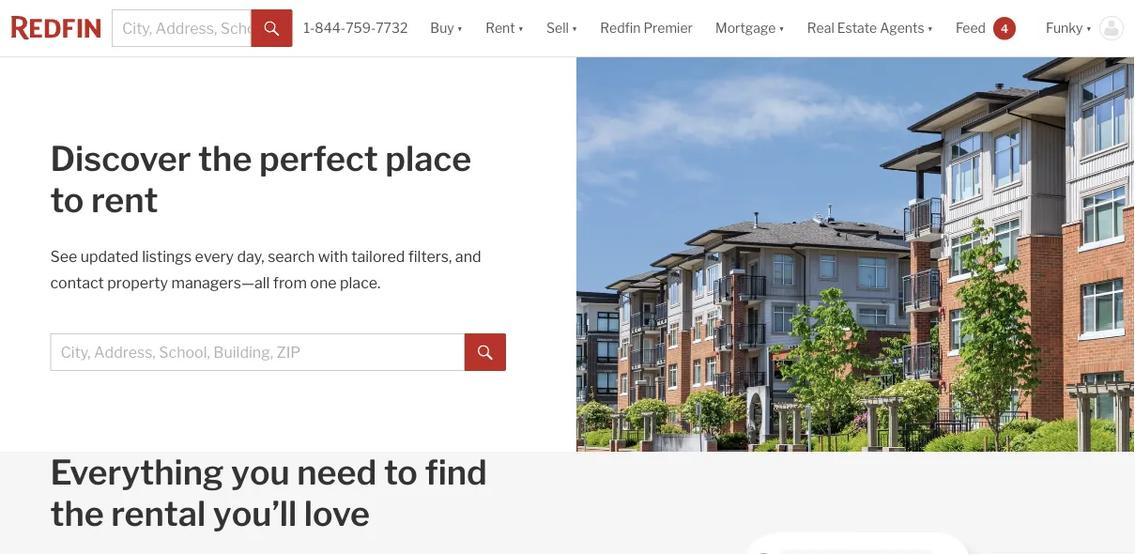 Task type: describe. For each thing, give the bounding box(es) containing it.
funky
[[1046, 20, 1083, 36]]

sell
[[547, 20, 569, 36]]

contact
[[50, 273, 104, 292]]

submit search image for city, address, school, building, zip search box
[[478, 345, 493, 360]]

real estate agents ▾ button
[[796, 0, 945, 56]]

1-844-759-7732 link
[[304, 20, 408, 36]]

buy ▾
[[430, 20, 463, 36]]

real estate agents ▾ link
[[808, 0, 934, 56]]

the inside everything you need to find the rental you'll love
[[50, 493, 104, 534]]

one
[[310, 273, 337, 292]]

1-
[[304, 20, 315, 36]]

▾ for buy ▾
[[457, 20, 463, 36]]

redfin
[[600, 20, 641, 36]]

redfin premier
[[600, 20, 693, 36]]

redfin premier button
[[589, 0, 704, 56]]

City, Address, School, Agent, ZIP search field
[[112, 9, 251, 47]]

to inside everything you need to find the rental you'll love
[[384, 452, 418, 493]]

an apartment complex on a bright sunny day image
[[577, 57, 1135, 452]]

listings
[[142, 247, 192, 265]]

mortgage ▾
[[716, 20, 785, 36]]

from
[[273, 273, 307, 292]]

mortgage ▾ button
[[716, 0, 785, 56]]

buy ▾ button
[[430, 0, 463, 56]]

sell ▾
[[547, 20, 578, 36]]

and
[[455, 247, 481, 265]]

rent ▾ button
[[474, 0, 535, 56]]

real
[[808, 20, 835, 36]]

estate
[[837, 20, 877, 36]]

City, Address, School, Building, ZIP search field
[[50, 333, 465, 371]]

funky ▾
[[1046, 20, 1092, 36]]

▾ for rent ▾
[[518, 20, 524, 36]]

▾ for mortgage ▾
[[779, 20, 785, 36]]

every
[[195, 247, 234, 265]]

to inside 'discover the perfect place to rent'
[[50, 179, 84, 221]]

5 ▾ from the left
[[927, 20, 934, 36]]

rent ▾
[[486, 20, 524, 36]]

buy ▾ button
[[419, 0, 474, 56]]

rent
[[486, 20, 515, 36]]

filters,
[[408, 247, 452, 265]]

buy
[[430, 20, 454, 36]]

updated
[[80, 247, 139, 265]]

need
[[297, 452, 377, 493]]

7732
[[376, 20, 408, 36]]

sell ▾ button
[[535, 0, 589, 56]]



Task type: vqa. For each thing, say whether or not it's contained in the screenshot.
"WALKTHROUGH"
no



Task type: locate. For each thing, give the bounding box(es) containing it.
image of phone on redfin app searching for apartments for rent image
[[577, 452, 1135, 555]]

1-844-759-7732
[[304, 20, 408, 36]]

the left perfect
[[198, 138, 252, 179]]

2 ▾ from the left
[[518, 20, 524, 36]]

0 vertical spatial the
[[198, 138, 252, 179]]

0 horizontal spatial submit search image
[[264, 21, 279, 36]]

▾ for funky ▾
[[1086, 20, 1092, 36]]

1 horizontal spatial to
[[384, 452, 418, 493]]

6 ▾ from the left
[[1086, 20, 1092, 36]]

3 ▾ from the left
[[572, 20, 578, 36]]

place
[[385, 138, 472, 179]]

tailored
[[352, 247, 405, 265]]

day,
[[237, 247, 265, 265]]

love
[[304, 493, 370, 534]]

to
[[50, 179, 84, 221], [384, 452, 418, 493]]

the
[[198, 138, 252, 179], [50, 493, 104, 534]]

4 ▾ from the left
[[779, 20, 785, 36]]

▾ right the "sell"
[[572, 20, 578, 36]]

managers—all
[[171, 273, 270, 292]]

759-
[[346, 20, 376, 36]]

you
[[231, 452, 290, 493]]

4
[[1001, 21, 1009, 35]]

discover the perfect place to rent
[[50, 138, 472, 221]]

sell ▾ button
[[547, 0, 578, 56]]

rent ▾ button
[[486, 0, 524, 56]]

perfect
[[259, 138, 378, 179]]

1 vertical spatial to
[[384, 452, 418, 493]]

▾
[[457, 20, 463, 36], [518, 20, 524, 36], [572, 20, 578, 36], [779, 20, 785, 36], [927, 20, 934, 36], [1086, 20, 1092, 36]]

place.
[[340, 273, 381, 292]]

▾ right agents at the right top of page
[[927, 20, 934, 36]]

▾ for sell ▾
[[572, 20, 578, 36]]

you'll
[[213, 493, 297, 534]]

rental
[[111, 493, 206, 534]]

property
[[107, 273, 168, 292]]

feed
[[956, 20, 986, 36]]

see updated listings every day, search with tailored filters, and contact property managers—all from one place.
[[50, 247, 481, 292]]

everything
[[50, 452, 224, 493]]

search
[[268, 247, 315, 265]]

submit search image
[[264, 21, 279, 36], [478, 345, 493, 360]]

the inside 'discover the perfect place to rent'
[[198, 138, 252, 179]]

premier
[[644, 20, 693, 36]]

find
[[425, 452, 487, 493]]

0 vertical spatial to
[[50, 179, 84, 221]]

0 horizontal spatial to
[[50, 179, 84, 221]]

1 vertical spatial the
[[50, 493, 104, 534]]

everything you need to find the rental you'll love
[[50, 452, 487, 534]]

discover
[[50, 138, 191, 179]]

1 ▾ from the left
[[457, 20, 463, 36]]

1 horizontal spatial submit search image
[[478, 345, 493, 360]]

1 horizontal spatial the
[[198, 138, 252, 179]]

▾ right mortgage
[[779, 20, 785, 36]]

844-
[[315, 20, 346, 36]]

submit search image for city, address, school, agent, zip search field
[[264, 21, 279, 36]]

▾ right rent
[[518, 20, 524, 36]]

to up the see
[[50, 179, 84, 221]]

rent
[[91, 179, 158, 221]]

real estate agents ▾
[[808, 20, 934, 36]]

▾ right funky
[[1086, 20, 1092, 36]]

the left rental
[[50, 493, 104, 534]]

0 horizontal spatial the
[[50, 493, 104, 534]]

to left the find
[[384, 452, 418, 493]]

mortgage
[[716, 20, 776, 36]]

with
[[318, 247, 348, 265]]

▾ right buy
[[457, 20, 463, 36]]

0 vertical spatial submit search image
[[264, 21, 279, 36]]

1 vertical spatial submit search image
[[478, 345, 493, 360]]

agents
[[880, 20, 925, 36]]

mortgage ▾ button
[[704, 0, 796, 56]]

see
[[50, 247, 77, 265]]



